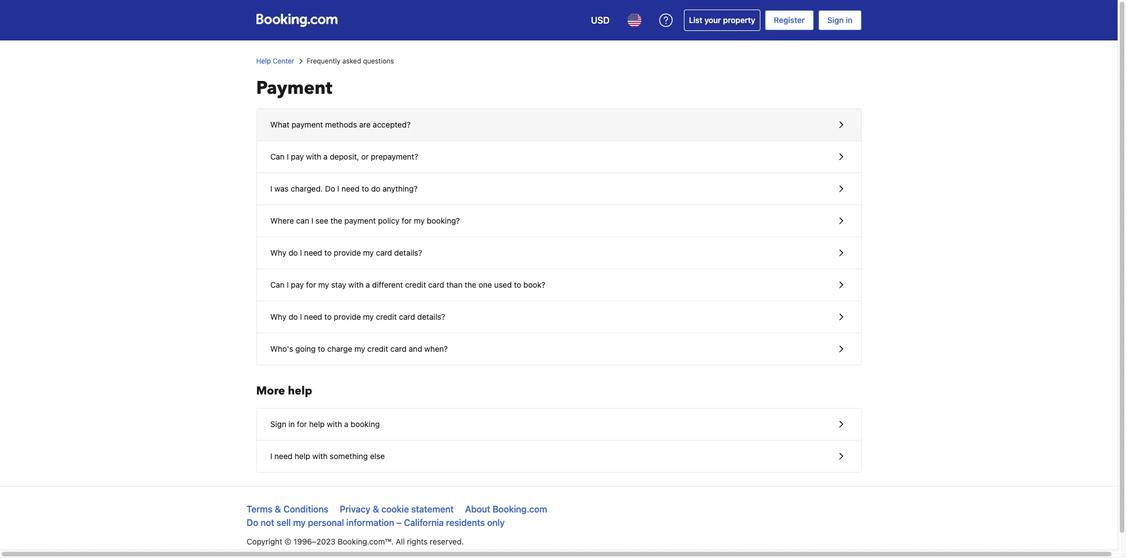 Task type: describe. For each thing, give the bounding box(es) containing it.
why do i need to provide my card details?
[[270, 248, 422, 258]]

reserved.
[[430, 538, 464, 547]]

1996–2023
[[294, 538, 336, 547]]

when?
[[425, 344, 448, 354]]

0 vertical spatial for
[[402, 216, 412, 226]]

why do i need to provide my credit card details?
[[270, 312, 446, 322]]

do for why do i need to provide my card details?
[[289, 248, 298, 258]]

why do i need to provide my card details? button
[[257, 238, 861, 270]]

frequently asked questions
[[307, 57, 394, 65]]

booking.com
[[493, 505, 548, 515]]

going
[[296, 344, 316, 354]]

need inside button
[[304, 312, 322, 322]]

0 vertical spatial help
[[288, 384, 312, 399]]

2 vertical spatial credit
[[368, 344, 389, 354]]

only
[[487, 518, 505, 529]]

my inside button
[[363, 312, 374, 322]]

than
[[447, 280, 463, 290]]

my left booking?
[[414, 216, 425, 226]]

need down deposit,
[[342, 184, 360, 194]]

and
[[409, 344, 423, 354]]

or
[[362, 152, 369, 162]]

list your property
[[689, 15, 756, 25]]

list your property link
[[684, 10, 761, 31]]

–
[[397, 518, 402, 529]]

0 vertical spatial do
[[371, 184, 381, 194]]

card left and
[[391, 344, 407, 354]]

do not sell my personal information – california residents only link
[[247, 518, 505, 529]]

one
[[479, 280, 492, 290]]

can i pay for my stay with a different credit card than the one used to book?
[[270, 280, 546, 290]]

accepted?
[[373, 120, 411, 129]]

1 vertical spatial help
[[309, 420, 325, 429]]

do inside about booking.com do not sell my personal information – california residents only
[[247, 518, 258, 529]]

details? inside button
[[395, 248, 422, 258]]

can i pay for my stay with a different credit card than the one used to book? button
[[257, 270, 861, 302]]

register
[[774, 15, 805, 25]]

pay for with
[[291, 152, 304, 162]]

details? inside button
[[418, 312, 446, 322]]

with right stay
[[349, 280, 364, 290]]

about booking.com do not sell my personal information – california residents only
[[247, 505, 548, 529]]

list
[[689, 15, 703, 25]]

about booking.com link
[[465, 505, 548, 515]]

i need help with something else button
[[257, 441, 861, 473]]

my left stay
[[318, 280, 329, 290]]

terms & conditions
[[247, 505, 329, 515]]

privacy & cookie statement
[[340, 505, 454, 515]]

center
[[273, 57, 294, 65]]

all
[[396, 538, 405, 547]]

payment inside button
[[345, 216, 376, 226]]

anything?
[[383, 184, 418, 194]]

sign in for help with a booking link
[[257, 409, 861, 441]]

with left deposit,
[[306, 152, 321, 162]]

©
[[285, 538, 292, 547]]

questions
[[363, 57, 394, 65]]

stay
[[331, 280, 346, 290]]

sign in for help with a booking button
[[257, 409, 861, 441]]

need down see on the top of page
[[304, 248, 322, 258]]

provide for credit
[[334, 312, 361, 322]]

your
[[705, 15, 722, 25]]

sign in for help with a booking
[[270, 420, 380, 429]]

what
[[270, 120, 290, 129]]

where can i see the payment policy for my booking?
[[270, 216, 460, 226]]

sign for sign in for help with a booking
[[270, 420, 286, 429]]

do inside button
[[325, 184, 335, 194]]

was
[[275, 184, 289, 194]]

a inside can i pay with a deposit, or prepayment? button
[[324, 152, 328, 162]]

why for why do i need to provide my card details?
[[270, 248, 287, 258]]

sign in link
[[819, 10, 862, 30]]

payment
[[256, 76, 333, 101]]

booking?
[[427, 216, 460, 226]]

i up was
[[287, 152, 289, 162]]

prepayment?
[[371, 152, 419, 162]]

usd button
[[585, 7, 617, 34]]

my down where can i see the payment policy for my booking?
[[363, 248, 374, 258]]

usd
[[591, 15, 610, 25]]

copyright
[[247, 538, 283, 547]]

residents
[[446, 518, 485, 529]]

property
[[724, 15, 756, 25]]

policy
[[378, 216, 400, 226]]

different
[[372, 280, 403, 290]]

not
[[261, 518, 274, 529]]

i need help with something else
[[270, 452, 385, 462]]

can for can i pay for my stay with a different credit card than the one used to book?
[[270, 280, 285, 290]]

charged.
[[291, 184, 323, 194]]

who's
[[270, 344, 293, 354]]

& for terms
[[275, 505, 281, 515]]

booking
[[351, 420, 380, 429]]

need down sign in for help with a booking
[[275, 452, 293, 462]]

my inside about booking.com do not sell my personal information – california residents only
[[293, 518, 306, 529]]

cookie
[[382, 505, 409, 515]]

sign for sign in
[[828, 15, 844, 25]]

with left booking
[[327, 420, 342, 429]]

in for sign in
[[846, 15, 853, 25]]

a inside can i pay for my stay with a different credit card than the one used to book? button
[[366, 280, 370, 290]]

i left was
[[270, 184, 272, 194]]

card left than
[[428, 280, 445, 290]]

asked
[[343, 57, 361, 65]]



Task type: vqa. For each thing, say whether or not it's contained in the screenshot.
The Statement
yes



Task type: locate. For each thing, give the bounding box(es) containing it.
terms & conditions link
[[247, 505, 329, 515]]

see
[[316, 216, 329, 226]]

do
[[325, 184, 335, 194], [247, 518, 258, 529]]

i up going
[[300, 312, 302, 322]]

to down stay
[[325, 312, 332, 322]]

to inside i was charged. do i need to do anything? button
[[362, 184, 369, 194]]

help center
[[256, 57, 294, 65]]

0 horizontal spatial do
[[247, 518, 258, 529]]

do up the who's
[[289, 312, 298, 322]]

1 can from the top
[[270, 152, 285, 162]]

2 can from the top
[[270, 280, 285, 290]]

0 vertical spatial sign
[[828, 15, 844, 25]]

1 horizontal spatial &
[[373, 505, 379, 515]]

do for why do i need to provide my credit card details?
[[289, 312, 298, 322]]

do
[[371, 184, 381, 194], [289, 248, 298, 258], [289, 312, 298, 322]]

provide up stay
[[334, 248, 361, 258]]

1 vertical spatial in
[[289, 420, 295, 429]]

0 vertical spatial can
[[270, 152, 285, 162]]

pay up charged.
[[291, 152, 304, 162]]

in inside the sign in "link"
[[846, 15, 853, 25]]

provide up charge
[[334, 312, 361, 322]]

to down see on the top of page
[[325, 248, 332, 258]]

0 vertical spatial a
[[324, 152, 328, 162]]

i up terms
[[270, 452, 272, 462]]

who's going to charge my credit card and when?
[[270, 344, 448, 354]]

2 provide from the top
[[334, 312, 361, 322]]

the right see on the top of page
[[331, 216, 342, 226]]

what payment methods are accepted?
[[270, 120, 411, 129]]

1 pay from the top
[[291, 152, 304, 162]]

0 vertical spatial why
[[270, 248, 287, 258]]

why inside button
[[270, 248, 287, 258]]

0 vertical spatial credit
[[405, 280, 426, 290]]

0 vertical spatial provide
[[334, 248, 361, 258]]

0 vertical spatial in
[[846, 15, 853, 25]]

1 vertical spatial the
[[465, 280, 477, 290]]

card down can i pay for my stay with a different credit card than the one used to book?
[[399, 312, 415, 322]]

privacy & cookie statement link
[[340, 505, 454, 515]]

1 vertical spatial for
[[306, 280, 316, 290]]

something
[[330, 452, 368, 462]]

1 horizontal spatial the
[[465, 280, 477, 290]]

1 vertical spatial do
[[289, 248, 298, 258]]

1 vertical spatial sign
[[270, 420, 286, 429]]

else
[[370, 452, 385, 462]]

the
[[331, 216, 342, 226], [465, 280, 477, 290]]

0 vertical spatial pay
[[291, 152, 304, 162]]

1 vertical spatial details?
[[418, 312, 446, 322]]

i right charged.
[[338, 184, 340, 194]]

more
[[256, 384, 285, 399]]

payment right what
[[292, 120, 323, 129]]

card inside button
[[399, 312, 415, 322]]

i was charged. do i need to do anything?
[[270, 184, 418, 194]]

0 horizontal spatial in
[[289, 420, 295, 429]]

0 vertical spatial the
[[331, 216, 342, 226]]

do left anything?
[[371, 184, 381, 194]]

details? up "when?"
[[418, 312, 446, 322]]

do down the can
[[289, 248, 298, 258]]

rights
[[407, 538, 428, 547]]

to inside why do i need to provide my card details? button
[[325, 248, 332, 258]]

i down the can
[[300, 248, 302, 258]]

1 horizontal spatial in
[[846, 15, 853, 25]]

2 vertical spatial a
[[344, 420, 349, 429]]

more help
[[256, 384, 312, 399]]

2 pay from the top
[[291, 280, 304, 290]]

register link
[[765, 10, 814, 30]]

used
[[494, 280, 512, 290]]

why for why do i need to provide my credit card details?
[[270, 312, 287, 322]]

sign inside button
[[270, 420, 286, 429]]

to up where can i see the payment policy for my booking?
[[362, 184, 369, 194]]

with left 'something'
[[313, 452, 328, 462]]

can i pay with a deposit, or prepayment? button
[[257, 141, 861, 173]]

1 why from the top
[[270, 248, 287, 258]]

help
[[288, 384, 312, 399], [309, 420, 325, 429], [295, 452, 310, 462]]

details? up can i pay for my stay with a different credit card than the one used to book?
[[395, 248, 422, 258]]

privacy
[[340, 505, 371, 515]]

are
[[359, 120, 371, 129]]

for down 'more help' on the bottom left
[[297, 420, 307, 429]]

booking.com online hotel reservations image
[[256, 14, 337, 27]]

charge
[[327, 344, 353, 354]]

i left see on the top of page
[[312, 216, 314, 226]]

personal
[[308, 518, 344, 529]]

in
[[846, 15, 853, 25], [289, 420, 295, 429]]

help
[[256, 57, 271, 65]]

0 horizontal spatial &
[[275, 505, 281, 515]]

conditions
[[284, 505, 329, 515]]

in for sign in for help with a booking
[[289, 420, 295, 429]]

1 vertical spatial why
[[270, 312, 287, 322]]

a left booking
[[344, 420, 349, 429]]

sign
[[828, 15, 844, 25], [270, 420, 286, 429]]

my up the who's going to charge my credit card and when?
[[363, 312, 374, 322]]

why up the who's
[[270, 312, 287, 322]]

1 vertical spatial payment
[[345, 216, 376, 226]]

copyright © 1996–2023 booking.com™. all rights reserved.
[[247, 538, 464, 547]]

to right going
[[318, 344, 325, 354]]

2 horizontal spatial a
[[366, 280, 370, 290]]

details?
[[395, 248, 422, 258], [418, 312, 446, 322]]

credit down different
[[376, 312, 397, 322]]

2 vertical spatial do
[[289, 312, 298, 322]]

i was charged. do i need to do anything? button
[[257, 173, 861, 205]]

0 vertical spatial payment
[[292, 120, 323, 129]]

pay left stay
[[291, 280, 304, 290]]

provide
[[334, 248, 361, 258], [334, 312, 361, 322]]

i left stay
[[287, 280, 289, 290]]

the left one
[[465, 280, 477, 290]]

1 & from the left
[[275, 505, 281, 515]]

0 horizontal spatial a
[[324, 152, 328, 162]]

can
[[296, 216, 309, 226]]

1 horizontal spatial do
[[325, 184, 335, 194]]

need up going
[[304, 312, 322, 322]]

do inside button
[[289, 312, 298, 322]]

can for can i pay with a deposit, or prepayment?
[[270, 152, 285, 162]]

2 vertical spatial help
[[295, 452, 310, 462]]

a inside sign in for help with a booking link
[[344, 420, 349, 429]]

1 horizontal spatial payment
[[345, 216, 376, 226]]

need
[[342, 184, 360, 194], [304, 248, 322, 258], [304, 312, 322, 322], [275, 452, 293, 462]]

help center button
[[256, 56, 294, 66]]

why inside button
[[270, 312, 287, 322]]

my right charge
[[355, 344, 366, 354]]

0 vertical spatial details?
[[395, 248, 422, 258]]

in inside sign in for help with a booking link
[[289, 420, 295, 429]]

do right charged.
[[325, 184, 335, 194]]

credit right different
[[405, 280, 426, 290]]

book?
[[524, 280, 546, 290]]

where
[[270, 216, 294, 226]]

a left deposit,
[[324, 152, 328, 162]]

i
[[287, 152, 289, 162], [270, 184, 272, 194], [338, 184, 340, 194], [312, 216, 314, 226], [300, 248, 302, 258], [287, 280, 289, 290], [300, 312, 302, 322], [270, 452, 272, 462]]

why down where
[[270, 248, 287, 258]]

what payment methods are accepted? button
[[257, 109, 861, 141]]

california
[[404, 518, 444, 529]]

provide for card
[[334, 248, 361, 258]]

payment
[[292, 120, 323, 129], [345, 216, 376, 226]]

pay for for
[[291, 280, 304, 290]]

why do i need to provide my credit card details? button
[[257, 302, 861, 334]]

help up i need help with something else
[[309, 420, 325, 429]]

1 vertical spatial can
[[270, 280, 285, 290]]

can
[[270, 152, 285, 162], [270, 280, 285, 290]]

provide inside button
[[334, 312, 361, 322]]

methods
[[325, 120, 357, 129]]

sign right register
[[828, 15, 844, 25]]

my down conditions
[[293, 518, 306, 529]]

provide inside button
[[334, 248, 361, 258]]

help down sign in for help with a booking
[[295, 452, 310, 462]]

to right used on the bottom of the page
[[514, 280, 522, 290]]

statement
[[412, 505, 454, 515]]

credit left and
[[368, 344, 389, 354]]

card
[[376, 248, 392, 258], [428, 280, 445, 290], [399, 312, 415, 322], [391, 344, 407, 354]]

sign down 'more help' on the bottom left
[[270, 420, 286, 429]]

1 vertical spatial provide
[[334, 312, 361, 322]]

to inside can i pay for my stay with a different credit card than the one used to book? button
[[514, 280, 522, 290]]

0 vertical spatial do
[[325, 184, 335, 194]]

0 horizontal spatial the
[[331, 216, 342, 226]]

for right policy
[[402, 216, 412, 226]]

card up different
[[376, 248, 392, 258]]

payment inside 'button'
[[292, 120, 323, 129]]

booking.com™.
[[338, 538, 394, 547]]

can i pay with a deposit, or prepayment?
[[270, 152, 419, 162]]

i inside button
[[300, 312, 302, 322]]

do left not
[[247, 518, 258, 529]]

sign in
[[828, 15, 853, 25]]

credit inside button
[[376, 312, 397, 322]]

for left stay
[[306, 280, 316, 290]]

1 provide from the top
[[334, 248, 361, 258]]

frequently
[[307, 57, 341, 65]]

who's going to charge my credit card and when? button
[[257, 334, 861, 365]]

1 vertical spatial do
[[247, 518, 258, 529]]

sign inside "link"
[[828, 15, 844, 25]]

credit
[[405, 280, 426, 290], [376, 312, 397, 322], [368, 344, 389, 354]]

for
[[402, 216, 412, 226], [306, 280, 316, 290], [297, 420, 307, 429]]

deposit,
[[330, 152, 359, 162]]

to inside why do i need to provide my credit card details? button
[[325, 312, 332, 322]]

2 & from the left
[[373, 505, 379, 515]]

0 horizontal spatial payment
[[292, 120, 323, 129]]

1 vertical spatial credit
[[376, 312, 397, 322]]

0 horizontal spatial sign
[[270, 420, 286, 429]]

a left different
[[366, 280, 370, 290]]

2 vertical spatial for
[[297, 420, 307, 429]]

2 why from the top
[[270, 312, 287, 322]]

terms
[[247, 505, 273, 515]]

to inside who's going to charge my credit card and when? button
[[318, 344, 325, 354]]

1 horizontal spatial a
[[344, 420, 349, 429]]

where can i see the payment policy for my booking? button
[[257, 205, 861, 238]]

1 vertical spatial a
[[366, 280, 370, 290]]

& up the do not sell my personal information – california residents only link
[[373, 505, 379, 515]]

1 vertical spatial pay
[[291, 280, 304, 290]]

& up the sell on the bottom of page
[[275, 505, 281, 515]]

help right more on the bottom left of page
[[288, 384, 312, 399]]

about
[[465, 505, 491, 515]]

payment left policy
[[345, 216, 376, 226]]

1 horizontal spatial sign
[[828, 15, 844, 25]]

information
[[347, 518, 394, 529]]

& for privacy
[[373, 505, 379, 515]]

sell
[[277, 518, 291, 529]]



